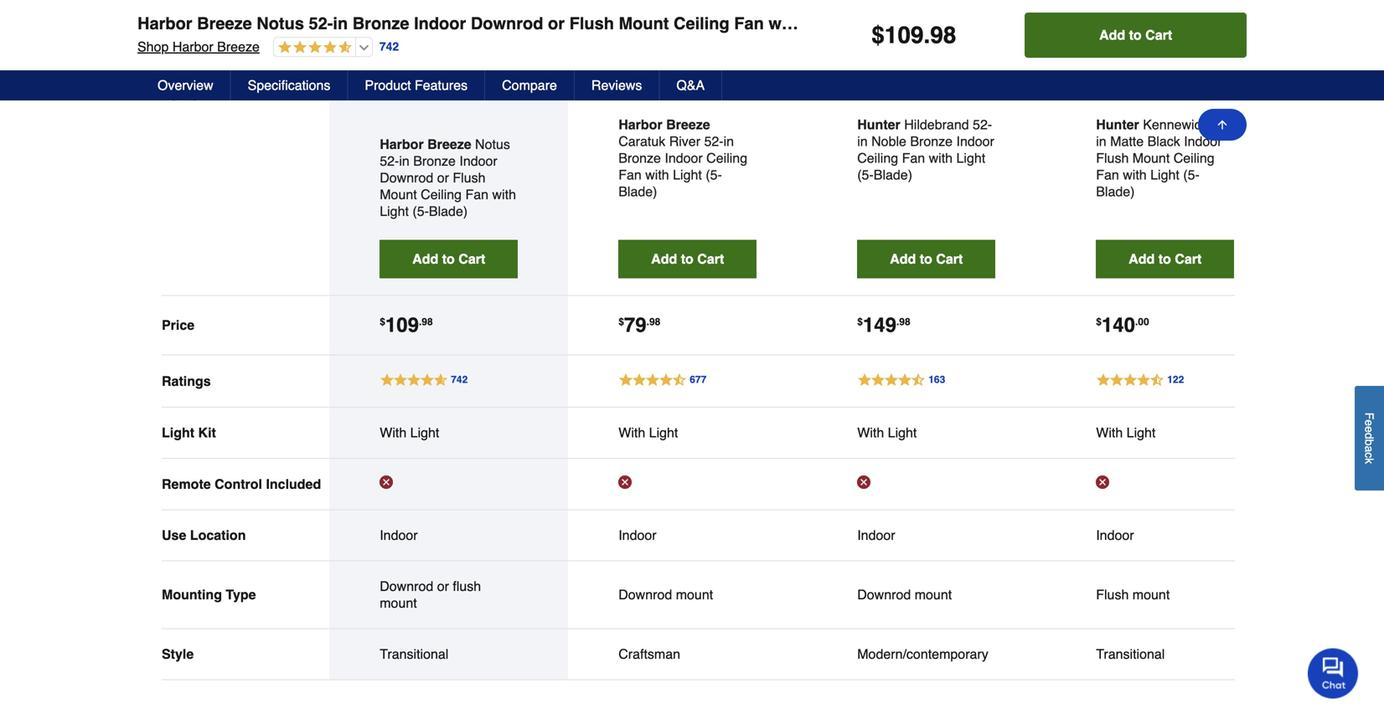 Task type: vqa. For each thing, say whether or not it's contained in the screenshot.


Task type: locate. For each thing, give the bounding box(es) containing it.
e
[[1363, 420, 1377, 427], [1363, 427, 1377, 433]]

with light for 3rd with light cell from the right
[[619, 425, 678, 441]]

52- inside harbor breeze notus 52-in bronze indoor downrod or flush mount ceiling fan with light (5-blade) item # 1332336 | model # 41948
[[304, 7, 328, 26]]

noble
[[872, 134, 907, 149]]

downrod mount up modern/contemporary
[[858, 588, 952, 603]]

breeze up the river
[[667, 117, 711, 132]]

with inside "harbor breeze caratuk river 52-in bronze indoor ceiling fan with light (5- blade)"
[[646, 167, 670, 183]]

with light cell
[[380, 425, 518, 442], [619, 425, 757, 442], [858, 425, 996, 442], [1097, 425, 1235, 442]]

52- right hildebrand
[[973, 117, 993, 132]]

craftsman
[[619, 647, 681, 663]]

2 e from the top
[[1363, 427, 1377, 433]]

breeze for harbor breeze notus 52-in bronze indoor downrod or flush mount ceiling fan with light (5-blade) item # 1332336 | model # 41948
[[192, 7, 247, 26]]

harbor
[[132, 7, 187, 26], [137, 14, 192, 33], [173, 39, 214, 54], [167, 53, 208, 69], [619, 117, 663, 132], [380, 137, 424, 152]]

2 indoor cell from the left
[[619, 528, 757, 544]]

downrod mount cell up craftsman cell
[[619, 587, 757, 604]]

light inside "harbor breeze caratuk river 52-in bronze indoor ceiling fan with light (5- blade)"
[[673, 167, 702, 183]]

kit
[[198, 425, 216, 441]]

#
[[159, 32, 165, 45], [256, 32, 263, 45]]

notus right harbor breeze
[[475, 137, 510, 152]]

f e e d b a c k
[[1363, 413, 1377, 465]]

flush
[[565, 7, 609, 26], [570, 14, 614, 33], [1097, 150, 1129, 166], [453, 170, 486, 186], [1097, 588, 1129, 603]]

fan
[[729, 7, 759, 26], [735, 14, 764, 33], [902, 150, 926, 166], [619, 167, 642, 183], [1097, 167, 1120, 183], [466, 187, 489, 202]]

$ inside the $ 79 . 98
[[619, 316, 624, 328]]

1 with light from the left
[[380, 425, 440, 441]]

light
[[802, 7, 843, 26], [807, 14, 848, 33], [957, 150, 986, 166], [673, 167, 702, 183], [1151, 167, 1180, 183], [380, 204, 409, 219], [162, 425, 195, 441], [410, 425, 440, 441], [649, 425, 678, 441], [888, 425, 917, 441], [1127, 425, 1156, 441]]

more options available cell
[[619, 86, 741, 104]]

indoor inside harbor breeze notus 52-in bronze indoor downrod or flush mount ceiling fan with light (5-blade) item # 1332336 | model # 41948
[[409, 7, 461, 26]]

indoor inside kennewick 52- in matte black indoor flush mount ceiling fan with light (5- blade)
[[1185, 134, 1223, 149]]

harbor breeze notus 52-in bronze indoor downrod or flush mount ceiling fan with light (5-blade) item # 1332336 | model # 41948
[[132, 7, 919, 45]]

3 with light from the left
[[858, 425, 917, 441]]

ceiling up q&a
[[674, 14, 730, 33]]

with inside notus 52-in bronze indoor downrod or flush mount ceiling fan with light (5-blade)
[[492, 187, 516, 202]]

flush inside cell
[[1097, 588, 1129, 603]]

or inside notus 52-in bronze indoor downrod or flush mount ceiling fan with light (5-blade)
[[437, 170, 449, 186]]

fan down harbor breeze
[[466, 187, 489, 202]]

fan inside harbor breeze notus 52-in bronze indoor downrod or flush mount ceiling fan with light (5-blade) item # 1332336 | model # 41948
[[729, 7, 759, 26]]

$ inside $ 149 . 98
[[858, 316, 863, 328]]

742
[[380, 40, 399, 53], [375, 53, 394, 67]]

0 horizontal spatial downrod mount cell
[[619, 587, 757, 604]]

or
[[543, 7, 560, 26], [548, 14, 565, 33], [437, 170, 449, 186], [437, 579, 449, 595]]

with for 1st with light cell from left
[[380, 425, 407, 441]]

52-
[[304, 7, 328, 26], [309, 14, 333, 33], [973, 117, 993, 132], [1212, 117, 1232, 132], [705, 134, 724, 149], [380, 153, 399, 169]]

blade)
[[868, 7, 919, 26], [873, 14, 924, 33], [874, 167, 913, 183], [619, 184, 658, 200], [1097, 184, 1135, 200], [429, 204, 468, 219]]

light inside hildebrand 52- in noble bronze indoor ceiling fan with light (5-blade)
[[957, 150, 986, 166]]

mount
[[676, 588, 713, 603], [915, 588, 952, 603], [1133, 588, 1170, 603], [380, 596, 417, 612]]

with for 3rd with light cell from the right
[[619, 425, 646, 441]]

2 with light from the left
[[619, 425, 678, 441]]

3 with from the left
[[858, 425, 885, 441]]

compare
[[502, 78, 557, 93]]

hunter up "matte"
[[1097, 117, 1140, 132]]

1 # from the left
[[159, 32, 165, 45]]

in right the river
[[724, 134, 734, 149]]

reviews
[[592, 78, 642, 93]]

use location
[[162, 528, 246, 544]]

use
[[162, 528, 186, 544]]

blade) inside notus 52-in bronze indoor downrod or flush mount ceiling fan with light (5-blade)
[[429, 204, 468, 219]]

with inside harbor breeze notus 52-in bronze indoor downrod or flush mount ceiling fan with light (5-blade) item # 1332336 | model # 41948
[[764, 7, 797, 26]]

notus 52-in bronze indoor downrod or flush mount ceiling fan with light (5-blade)
[[380, 137, 516, 219]]

black
[[1148, 134, 1181, 149]]

control
[[215, 477, 262, 492]]

in down harbor breeze
[[399, 153, 410, 169]]

(5-
[[848, 7, 868, 26], [853, 14, 873, 33], [706, 167, 722, 183], [858, 167, 874, 183], [1184, 167, 1200, 183], [413, 204, 429, 219]]

2 transitional from the left
[[1097, 647, 1165, 663]]

in
[[328, 7, 343, 26], [333, 14, 348, 33], [724, 134, 734, 149], [858, 134, 868, 149], [1097, 134, 1107, 149], [399, 153, 410, 169]]

with inside kennewick 52- in matte black indoor flush mount ceiling fan with light (5- blade)
[[1123, 167, 1147, 183]]

52- down harbor breeze
[[380, 153, 399, 169]]

in right '41948'
[[333, 14, 348, 33]]

indoor cell
[[380, 528, 518, 544], [619, 528, 757, 544], [858, 528, 996, 544], [1097, 528, 1235, 544]]

mount down harbor breeze
[[380, 187, 417, 202]]

add to cart
[[1100, 27, 1173, 43], [413, 251, 486, 267], [651, 251, 724, 267], [890, 251, 963, 267], [1129, 251, 1202, 267]]

2 cell from the left
[[619, 476, 757, 493]]

mount for 1st downrod mount cell from right
[[915, 588, 952, 603]]

1 horizontal spatial $ 109 . 98
[[872, 22, 957, 49]]

add for caratuk river 52-in bronze indoor ceiling fan with light (5- blade)
[[651, 251, 678, 267]]

shop harbor breeze
[[137, 39, 260, 54], [132, 53, 255, 69]]

modern/contemporary cell
[[858, 647, 996, 663]]

shop
[[137, 39, 169, 54], [132, 53, 164, 69]]

fan inside kennewick 52- in matte black indoor flush mount ceiling fan with light (5- blade)
[[1097, 167, 1120, 183]]

4 cell from the left
[[1097, 476, 1235, 493]]

0 horizontal spatial downrod mount
[[619, 588, 713, 603]]

98 inside the $ 79 . 98
[[650, 316, 661, 328]]

notus for harbor breeze notus 52-in bronze indoor downrod or flush mount ceiling fan with light (5-blade) item # 1332336 | model # 41948
[[252, 7, 299, 26]]

1 with from the left
[[380, 425, 407, 441]]

0 horizontal spatial 109
[[386, 314, 419, 337]]

hunter for noble
[[858, 117, 901, 132]]

(5- inside harbor breeze notus 52-in bronze indoor downrod or flush mount ceiling fan with light (5-blade) item # 1332336 | model # 41948
[[848, 7, 868, 26]]

to
[[1130, 27, 1142, 43], [442, 251, 455, 267], [681, 251, 694, 267], [920, 251, 933, 267], [1159, 251, 1172, 267]]

breeze for harbor breeze caratuk river 52-in bronze indoor ceiling fan with light (5- blade)
[[667, 117, 711, 132]]

transitional cell
[[380, 647, 518, 663], [1097, 647, 1235, 663]]

light kit
[[162, 425, 216, 441]]

fan inside "harbor breeze caratuk river 52-in bronze indoor ceiling fan with light (5- blade)"
[[619, 167, 642, 183]]

transitional down downrod or flush mount
[[380, 647, 449, 663]]

4 with light from the left
[[1097, 425, 1156, 441]]

98 inside $ 149 . 98
[[900, 316, 911, 328]]

fan up item number 1 3 3 2 3 3 6 and model number 4 1 9 4 8 element
[[729, 7, 759, 26]]

harbor breeze notus 52-in bronze indoor downrod or flush mount ceiling fan with light (5-blade)
[[137, 14, 924, 33]]

more
[[623, 90, 648, 100]]

river
[[670, 134, 701, 149]]

in inside harbor breeze notus 52-in bronze indoor downrod or flush mount ceiling fan with light (5-blade) item # 1332336 | model # 41948
[[328, 7, 343, 26]]

breeze left '41948'
[[197, 14, 252, 33]]

mounting
[[162, 588, 222, 603]]

e up the d
[[1363, 420, 1377, 427]]

# right model
[[256, 32, 263, 45]]

1 horizontal spatial downrod mount cell
[[858, 587, 996, 604]]

cell
[[380, 476, 518, 493], [619, 476, 757, 493], [858, 476, 996, 493], [1097, 476, 1235, 493]]

1 horizontal spatial downrod mount
[[858, 588, 952, 603]]

downrod or flush mount
[[380, 579, 481, 612]]

ceiling up item number 1 3 3 2 3 3 6 and model number 4 1 9 4 8 element
[[669, 7, 725, 26]]

$ inside $ 140 . 00
[[1097, 316, 1102, 328]]

k
[[1363, 459, 1377, 465]]

4 no image from the left
[[1097, 476, 1110, 490]]

ceiling down the noble
[[858, 150, 899, 166]]

bronze inside harbor breeze notus 52-in bronze indoor downrod or flush mount ceiling fan with light (5-blade) item # 1332336 | model # 41948
[[348, 7, 404, 26]]

fan down caratuk
[[619, 167, 642, 183]]

transitional
[[380, 647, 449, 663], [1097, 647, 1165, 663]]

ceiling
[[669, 7, 725, 26], [674, 14, 730, 33], [707, 150, 748, 166], [858, 150, 899, 166], [1174, 150, 1215, 166], [421, 187, 462, 202]]

mount up item number 1 3 3 2 3 3 6 and model number 4 1 9 4 8 element
[[614, 7, 664, 26]]

no image
[[380, 476, 393, 490], [619, 476, 632, 490], [858, 476, 871, 490], [1097, 476, 1110, 490]]

indoor inside hildebrand 52- in noble bronze indoor ceiling fan with light (5-blade)
[[957, 134, 995, 149]]

1 downrod mount from the left
[[619, 588, 713, 603]]

options
[[650, 90, 688, 100]]

$ 109 . 98
[[872, 22, 957, 49], [380, 314, 433, 337]]

downrod mount
[[619, 588, 713, 603], [858, 588, 952, 603]]

notus up '41948'
[[252, 7, 299, 26]]

cart for caratuk river 52-in bronze indoor ceiling fan with light (5- blade)
[[698, 251, 724, 267]]

harbor inside harbor breeze notus 52-in bronze indoor downrod or flush mount ceiling fan with light (5-blade) item # 1332336 | model # 41948
[[132, 7, 187, 26]]

2 hunter from the left
[[1097, 117, 1140, 132]]

0 vertical spatial $ 109 . 98
[[872, 22, 957, 49]]

bronze
[[348, 7, 404, 26], [353, 14, 409, 33], [911, 134, 953, 149], [619, 150, 661, 166], [413, 153, 456, 169]]

add
[[1100, 27, 1126, 43], [413, 251, 439, 267], [651, 251, 678, 267], [890, 251, 916, 267], [1129, 251, 1155, 267]]

52- right kennewick
[[1212, 117, 1232, 132]]

downrod inside downrod or flush mount
[[380, 579, 434, 595]]

add for kennewick 52- in matte black indoor flush mount ceiling fan with light (5- blade)
[[1129, 251, 1155, 267]]

shop harbor breeze down 1332336
[[132, 53, 255, 69]]

ceiling down available
[[707, 150, 748, 166]]

1 no image from the left
[[380, 476, 393, 490]]

chat invite button image
[[1309, 648, 1360, 700]]

included
[[266, 477, 321, 492]]

ceiling down black
[[1174, 150, 1215, 166]]

with for second with light cell from right
[[858, 425, 885, 441]]

0 horizontal spatial transitional
[[380, 647, 449, 663]]

transitional down flush mount
[[1097, 647, 1165, 663]]

4 with from the left
[[1097, 425, 1123, 441]]

3 cell from the left
[[858, 476, 996, 493]]

downrod
[[466, 7, 539, 26], [471, 14, 544, 33], [380, 170, 434, 186], [380, 579, 434, 595], [619, 588, 672, 603], [858, 588, 911, 603]]

add to cart button
[[1025, 13, 1247, 58], [380, 240, 518, 279], [619, 240, 757, 279], [858, 240, 996, 279], [1097, 240, 1235, 279]]

1 e from the top
[[1363, 420, 1377, 427]]

4.6 stars image
[[274, 40, 352, 56], [269, 54, 347, 69]]

craftsman cell
[[619, 647, 757, 663]]

1 cell from the left
[[380, 476, 518, 493]]

98
[[931, 22, 957, 49], [422, 316, 433, 328], [650, 316, 661, 328], [900, 316, 911, 328]]

1 downrod mount cell from the left
[[619, 587, 757, 604]]

fan down the noble
[[902, 150, 926, 166]]

(5- inside hildebrand 52- in noble bronze indoor ceiling fan with light (5-blade)
[[858, 167, 874, 183]]

3 with light cell from the left
[[858, 425, 996, 442]]

breeze down model
[[212, 53, 255, 69]]

downrod inside notus 52-in bronze indoor downrod or flush mount ceiling fan with light (5-blade)
[[380, 170, 434, 186]]

downrod mount cell up modern/contemporary
[[858, 587, 996, 604]]

mounting type
[[162, 588, 256, 603]]

0 horizontal spatial #
[[159, 32, 165, 45]]

hildebrand 52- in noble bronze indoor ceiling fan with light (5-blade)
[[858, 117, 995, 183]]

52- up specifications
[[304, 7, 328, 26]]

downrod mount cell
[[619, 587, 757, 604], [858, 587, 996, 604]]

2 with from the left
[[619, 425, 646, 441]]

with light for 1st with light cell from right
[[1097, 425, 1156, 441]]

mount down black
[[1133, 150, 1170, 166]]

2 with light cell from the left
[[619, 425, 757, 442]]

ceiling inside notus 52-in bronze indoor downrod or flush mount ceiling fan with light (5-blade)
[[421, 187, 462, 202]]

indoor inside "harbor breeze caratuk river 52-in bronze indoor ceiling fan with light (5- blade)"
[[665, 150, 703, 166]]

more options available
[[623, 90, 737, 100]]

blade) inside harbor breeze notus 52-in bronze indoor downrod or flush mount ceiling fan with light (5-blade) item # 1332336 | model # 41948
[[868, 7, 919, 26]]

52- inside kennewick 52- in matte black indoor flush mount ceiling fan with light (5- blade)
[[1212, 117, 1232, 132]]

bronze inside "harbor breeze caratuk river 52-in bronze indoor ceiling fan with light (5- blade)"
[[619, 150, 661, 166]]

downrod mount for second downrod mount cell from right
[[619, 588, 713, 603]]

with light for 1st with light cell from left
[[380, 425, 440, 441]]

ceiling down harbor breeze
[[421, 187, 462, 202]]

breeze down "features" at the top left
[[428, 137, 472, 152]]

modern/contemporary
[[858, 647, 989, 663]]

q&a button
[[660, 70, 723, 101]]

mount inside notus 52-in bronze indoor downrod or flush mount ceiling fan with light (5-blade)
[[380, 187, 417, 202]]

1 horizontal spatial #
[[256, 32, 263, 45]]

52- right the river
[[705, 134, 724, 149]]

harbor inside "harbor breeze caratuk river 52-in bronze indoor ceiling fan with light (5- blade)"
[[619, 117, 663, 132]]

transitional cell down downrod or flush mount cell
[[380, 647, 518, 663]]

with light
[[380, 425, 440, 441], [619, 425, 678, 441], [858, 425, 917, 441], [1097, 425, 1156, 441]]

ceiling inside kennewick 52- in matte black indoor flush mount ceiling fan with light (5- blade)
[[1174, 150, 1215, 166]]

hildebrand
[[905, 117, 970, 132]]

notus right model
[[257, 14, 304, 33]]

2 no image from the left
[[619, 476, 632, 490]]

transitional cell down flush mount cell
[[1097, 647, 1235, 663]]

notus inside notus 52-in bronze indoor downrod or flush mount ceiling fan with light (5-blade)
[[475, 137, 510, 152]]

109
[[885, 22, 924, 49], [386, 314, 419, 337]]

downrod inside harbor breeze notus 52-in bronze indoor downrod or flush mount ceiling fan with light (5-blade) item # 1332336 | model # 41948
[[466, 7, 539, 26]]

product features
[[365, 78, 468, 93]]

fan down "matte"
[[1097, 167, 1120, 183]]

compare button
[[485, 70, 575, 101]]

add to cart button for kennewick 52- in matte black indoor flush mount ceiling fan with light (5- blade)
[[1097, 240, 1235, 279]]

breeze inside harbor breeze notus 52-in bronze indoor downrod or flush mount ceiling fan with light (5-blade) item # 1332336 | model # 41948
[[192, 7, 247, 26]]

742 left heart outline image in the top of the page
[[380, 40, 399, 53]]

mount
[[614, 7, 664, 26], [619, 14, 669, 33], [1133, 150, 1170, 166], [380, 187, 417, 202]]

notus
[[252, 7, 299, 26], [257, 14, 304, 33], [475, 137, 510, 152]]

mount up reviews
[[619, 14, 669, 33]]

flush
[[453, 579, 481, 595]]

1 hunter from the left
[[858, 117, 901, 132]]

harbor for harbor breeze
[[380, 137, 424, 152]]

name
[[162, 88, 198, 103]]

52- right '41948'
[[309, 14, 333, 33]]

in up specifications button
[[328, 7, 343, 26]]

with
[[380, 425, 407, 441], [619, 425, 646, 441], [858, 425, 885, 441], [1097, 425, 1123, 441]]

cart
[[1146, 27, 1173, 43], [459, 251, 486, 267], [698, 251, 724, 267], [937, 251, 963, 267], [1175, 251, 1202, 267]]

add to cart button for caratuk river 52-in bronze indoor ceiling fan with light (5- blade)
[[619, 240, 757, 279]]

0 horizontal spatial $ 109 . 98
[[380, 314, 433, 337]]

hunter up the noble
[[858, 117, 901, 132]]

breeze inside "harbor breeze caratuk river 52-in bronze indoor ceiling fan with light (5- blade)"
[[667, 117, 711, 132]]

notus inside harbor breeze notus 52-in bronze indoor downrod or flush mount ceiling fan with light (5-blade) item # 1332336 | model # 41948
[[252, 7, 299, 26]]

item
[[132, 32, 155, 45]]

blade) inside hildebrand 52- in noble bronze indoor ceiling fan with light (5-blade)
[[874, 167, 913, 183]]

model
[[221, 32, 253, 45]]

ratings
[[162, 374, 211, 389]]

in left "matte"
[[1097, 134, 1107, 149]]

2 transitional cell from the left
[[1097, 647, 1235, 663]]

or inside harbor breeze notus 52-in bronze indoor downrod or flush mount ceiling fan with light (5-blade) item # 1332336 | model # 41948
[[543, 7, 560, 26]]

2 downrod mount from the left
[[858, 588, 952, 603]]

caratuk
[[619, 134, 666, 149]]

1 horizontal spatial transitional cell
[[1097, 647, 1235, 663]]

ceiling inside harbor breeze notus 52-in bronze indoor downrod or flush mount ceiling fan with light (5-blade) item # 1332336 | model # 41948
[[669, 7, 725, 26]]

0 vertical spatial 109
[[885, 22, 924, 49]]

$
[[872, 22, 885, 49], [380, 316, 386, 328], [619, 316, 624, 328], [858, 316, 863, 328], [1097, 316, 1102, 328]]

c
[[1363, 453, 1377, 459]]

0 horizontal spatial hunter
[[858, 117, 901, 132]]

with
[[764, 7, 797, 26], [769, 14, 802, 33], [929, 150, 953, 166], [646, 167, 670, 183], [1123, 167, 1147, 183], [492, 187, 516, 202]]

1 horizontal spatial transitional
[[1097, 647, 1165, 663]]

downrod mount up craftsman
[[619, 588, 713, 603]]

harbor for harbor breeze caratuk river 52-in bronze indoor ceiling fan with light (5- blade)
[[619, 117, 663, 132]]

e up 'b'
[[1363, 427, 1377, 433]]

in left the noble
[[858, 134, 868, 149]]

0 horizontal spatial transitional cell
[[380, 647, 518, 663]]

2 downrod mount cell from the left
[[858, 587, 996, 604]]

# right item
[[159, 32, 165, 45]]

breeze up |
[[192, 7, 247, 26]]

add for hildebrand 52- in noble bronze indoor ceiling fan with light (5-blade)
[[890, 251, 916, 267]]

1 horizontal spatial hunter
[[1097, 117, 1140, 132]]

b
[[1363, 440, 1377, 446]]



Task type: describe. For each thing, give the bounding box(es) containing it.
flush inside harbor breeze notus 52-in bronze indoor downrod or flush mount ceiling fan with light (5-blade) item # 1332336 | model # 41948
[[565, 7, 609, 26]]

harbor for harbor breeze notus 52-in bronze indoor downrod or flush mount ceiling fan with light (5-blade)
[[137, 14, 192, 33]]

to for kennewick 52- in matte black indoor flush mount ceiling fan with light (5- blade)
[[1159, 251, 1172, 267]]

add to cart for hildebrand 52- in noble bronze indoor ceiling fan with light (5-blade)
[[890, 251, 963, 267]]

742 up the product
[[375, 53, 394, 67]]

(5- inside notus 52-in bronze indoor downrod or flush mount ceiling fan with light (5-blade)
[[413, 204, 429, 219]]

1 vertical spatial 109
[[386, 314, 419, 337]]

harbor for harbor breeze notus 52-in bronze indoor downrod or flush mount ceiling fan with light (5-blade) item # 1332336 | model # 41948
[[132, 7, 187, 26]]

1 horizontal spatial 109
[[885, 22, 924, 49]]

$ 79 . 98
[[619, 314, 661, 337]]

41948
[[263, 32, 296, 45]]

ceiling inside hildebrand 52- in noble bronze indoor ceiling fan with light (5-blade)
[[858, 150, 899, 166]]

light inside harbor breeze notus 52-in bronze indoor downrod or flush mount ceiling fan with light (5-blade) item # 1332336 | model # 41948
[[802, 7, 843, 26]]

flush mount
[[1097, 588, 1170, 603]]

with light for second with light cell from right
[[858, 425, 917, 441]]

harbor breeze
[[380, 137, 472, 152]]

mount inside harbor breeze notus 52-in bronze indoor downrod or flush mount ceiling fan with light (5-blade) item # 1332336 | model # 41948
[[614, 7, 664, 26]]

1 transitional cell from the left
[[380, 647, 518, 663]]

features
[[415, 78, 468, 93]]

style
[[162, 647, 194, 663]]

bronze inside hildebrand 52- in noble bronze indoor ceiling fan with light (5-blade)
[[911, 134, 953, 149]]

indoor inside notus 52-in bronze indoor downrod or flush mount ceiling fan with light (5-blade)
[[460, 153, 498, 169]]

1 transitional from the left
[[380, 647, 449, 663]]

in inside hildebrand 52- in noble bronze indoor ceiling fan with light (5-blade)
[[858, 134, 868, 149]]

add to cart for caratuk river 52-in bronze indoor ceiling fan with light (5- blade)
[[651, 251, 724, 267]]

mount inside kennewick 52- in matte black indoor flush mount ceiling fan with light (5- blade)
[[1133, 150, 1170, 166]]

shop harbor breeze up 'overview'
[[137, 39, 260, 54]]

mount for second downrod mount cell from right
[[676, 588, 713, 603]]

|
[[214, 32, 217, 45]]

3 no image from the left
[[858, 476, 871, 490]]

matte
[[1111, 134, 1144, 149]]

fan inside hildebrand 52- in noble bronze indoor ceiling fan with light (5-blade)
[[902, 150, 926, 166]]

downrod or flush mount cell
[[380, 579, 518, 612]]

reviews button
[[575, 70, 660, 101]]

. inside the $ 79 . 98
[[647, 316, 650, 328]]

kennewick 52- in matte black indoor flush mount ceiling fan with light (5- blade)
[[1097, 117, 1232, 200]]

79
[[624, 314, 647, 337]]

in inside "harbor breeze caratuk river 52-in bronze indoor ceiling fan with light (5- blade)"
[[724, 134, 734, 149]]

f e e d b a c k button
[[1355, 387, 1385, 491]]

. inside $ 149 . 98
[[897, 316, 900, 328]]

price
[[162, 318, 195, 333]]

product
[[365, 78, 411, 93]]

overview
[[158, 78, 213, 93]]

to for hildebrand 52- in noble bronze indoor ceiling fan with light (5-blade)
[[920, 251, 933, 267]]

arrow up image
[[1216, 118, 1230, 132]]

cart for hildebrand 52- in noble bronze indoor ceiling fan with light (5-blade)
[[937, 251, 963, 267]]

add to cart button for hildebrand 52- in noble bronze indoor ceiling fan with light (5-blade)
[[858, 240, 996, 279]]

2 # from the left
[[256, 32, 263, 45]]

light inside kennewick 52- in matte black indoor flush mount ceiling fan with light (5- blade)
[[1151, 167, 1180, 183]]

. inside $ 140 . 00
[[1136, 316, 1139, 328]]

harbor breeze caratuk river 52-in bronze indoor ceiling fan with light (5- blade)
[[619, 117, 748, 200]]

52- inside hildebrand 52- in noble bronze indoor ceiling fan with light (5-blade)
[[973, 117, 993, 132]]

d
[[1363, 433, 1377, 440]]

q&a
[[677, 78, 705, 93]]

downrod mount for 1st downrod mount cell from right
[[858, 588, 952, 603]]

1332336
[[165, 32, 211, 45]]

notus for harbor breeze notus 52-in bronze indoor downrod or flush mount ceiling fan with light (5-blade)
[[257, 14, 304, 33]]

light inside notus 52-in bronze indoor downrod or flush mount ceiling fan with light (5-blade)
[[380, 204, 409, 219]]

shop down item
[[132, 53, 164, 69]]

fan inside notus 52-in bronze indoor downrod or flush mount ceiling fan with light (5-blade)
[[466, 187, 489, 202]]

mount for flush mount cell
[[1133, 588, 1170, 603]]

to for caratuk river 52-in bronze indoor ceiling fan with light (5- blade)
[[681, 251, 694, 267]]

specifications
[[248, 78, 331, 93]]

$ 140 . 00
[[1097, 314, 1150, 337]]

remote
[[162, 477, 211, 492]]

kennewick
[[1144, 117, 1208, 132]]

blade) inside "harbor breeze caratuk river 52-in bronze indoor ceiling fan with light (5- blade)"
[[619, 184, 658, 200]]

$ 149 . 98
[[858, 314, 911, 337]]

with for 1st with light cell from right
[[1097, 425, 1123, 441]]

available
[[690, 90, 737, 100]]

(5- inside "harbor breeze caratuk river 52-in bronze indoor ceiling fan with light (5- blade)"
[[706, 167, 722, 183]]

3 indoor cell from the left
[[858, 528, 996, 544]]

149
[[863, 314, 897, 337]]

blade) inside kennewick 52- in matte black indoor flush mount ceiling fan with light (5- blade)
[[1097, 184, 1135, 200]]

flush inside kennewick 52- in matte black indoor flush mount ceiling fan with light (5- blade)
[[1097, 150, 1129, 166]]

1 indoor cell from the left
[[380, 528, 518, 544]]

1 vertical spatial $ 109 . 98
[[380, 314, 433, 337]]

(5- inside kennewick 52- in matte black indoor flush mount ceiling fan with light (5- blade)
[[1184, 167, 1200, 183]]

overview button
[[141, 70, 231, 101]]

breeze for harbor breeze notus 52-in bronze indoor downrod or flush mount ceiling fan with light (5-blade)
[[197, 14, 252, 33]]

with inside hildebrand 52- in noble bronze indoor ceiling fan with light (5-blade)
[[929, 150, 953, 166]]

140
[[1102, 314, 1136, 337]]

breeze for harbor breeze
[[428, 137, 472, 152]]

specifications button
[[231, 70, 348, 101]]

in inside kennewick 52- in matte black indoor flush mount ceiling fan with light (5- blade)
[[1097, 134, 1107, 149]]

mount inside downrod or flush mount
[[380, 596, 417, 612]]

breeze right |
[[217, 39, 260, 54]]

type
[[226, 588, 256, 603]]

f
[[1363, 413, 1377, 420]]

location
[[190, 528, 246, 544]]

add to cart for kennewick 52- in matte black indoor flush mount ceiling fan with light (5- blade)
[[1129, 251, 1202, 267]]

remote control included
[[162, 477, 321, 492]]

in inside notus 52-in bronze indoor downrod or flush mount ceiling fan with light (5-blade)
[[399, 153, 410, 169]]

cart for kennewick 52- in matte black indoor flush mount ceiling fan with light (5- blade)
[[1175, 251, 1202, 267]]

item number 1 3 3 2 3 3 6 and model number 4 1 9 4 8 element
[[132, 30, 1252, 47]]

hunter for matte
[[1097, 117, 1140, 132]]

52- inside notus 52-in bronze indoor downrod or flush mount ceiling fan with light (5-blade)
[[380, 153, 399, 169]]

00
[[1139, 316, 1150, 328]]

4 indoor cell from the left
[[1097, 528, 1235, 544]]

bronze inside notus 52-in bronze indoor downrod or flush mount ceiling fan with light (5-blade)
[[413, 153, 456, 169]]

a
[[1363, 446, 1377, 453]]

product features button
[[348, 70, 485, 101]]

ceiling inside "harbor breeze caratuk river 52-in bronze indoor ceiling fan with light (5- blade)"
[[707, 150, 748, 166]]

fan up available
[[735, 14, 764, 33]]

flush inside notus 52-in bronze indoor downrod or flush mount ceiling fan with light (5-blade)
[[453, 170, 486, 186]]

heart outline image
[[412, 51, 432, 71]]

52- inside "harbor breeze caratuk river 52-in bronze indoor ceiling fan with light (5- blade)"
[[705, 134, 724, 149]]

4 with light cell from the left
[[1097, 425, 1235, 442]]

flush mount cell
[[1097, 587, 1235, 604]]

1 with light cell from the left
[[380, 425, 518, 442]]

shop up 'overview'
[[137, 39, 169, 54]]

or inside downrod or flush mount
[[437, 579, 449, 595]]



